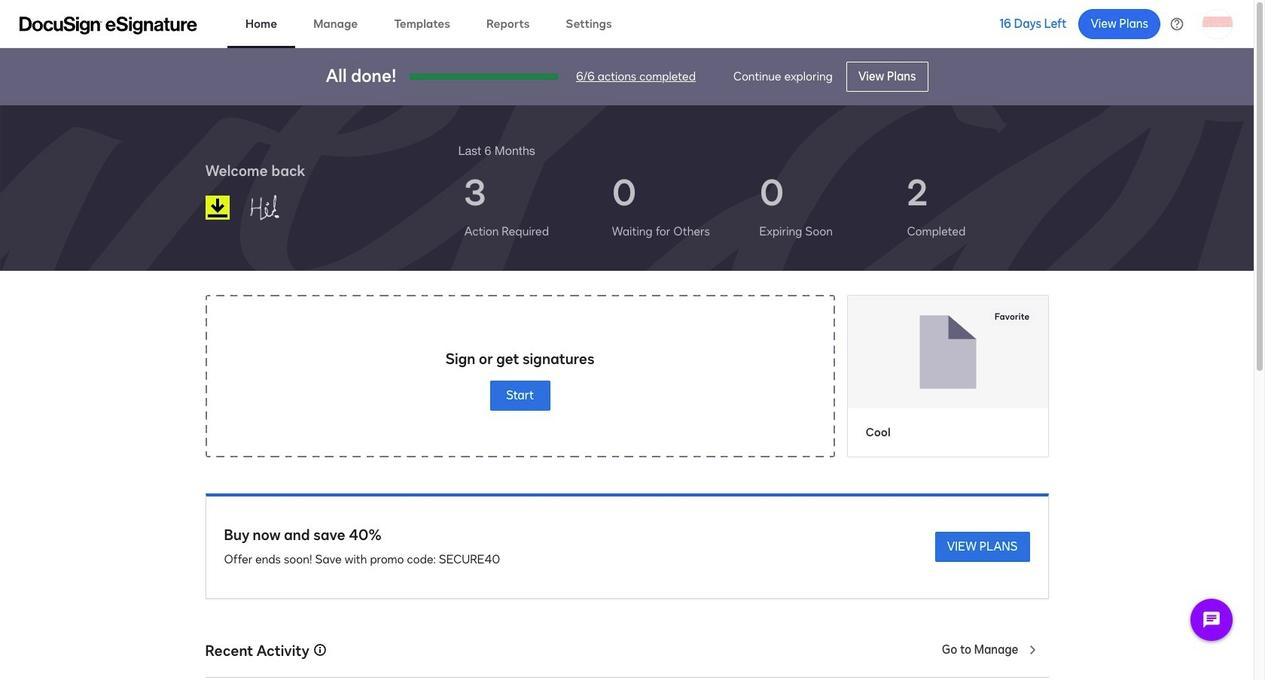 Task type: describe. For each thing, give the bounding box(es) containing it.
docusign esignature image
[[20, 16, 197, 34]]

use cool image
[[848, 296, 1048, 409]]

docusignlogo image
[[205, 196, 229, 220]]

generic name image
[[242, 188, 320, 227]]



Task type: locate. For each thing, give the bounding box(es) containing it.
your uploaded profile image image
[[1203, 9, 1233, 39]]

list
[[458, 160, 1049, 253]]

heading
[[458, 142, 535, 160]]



